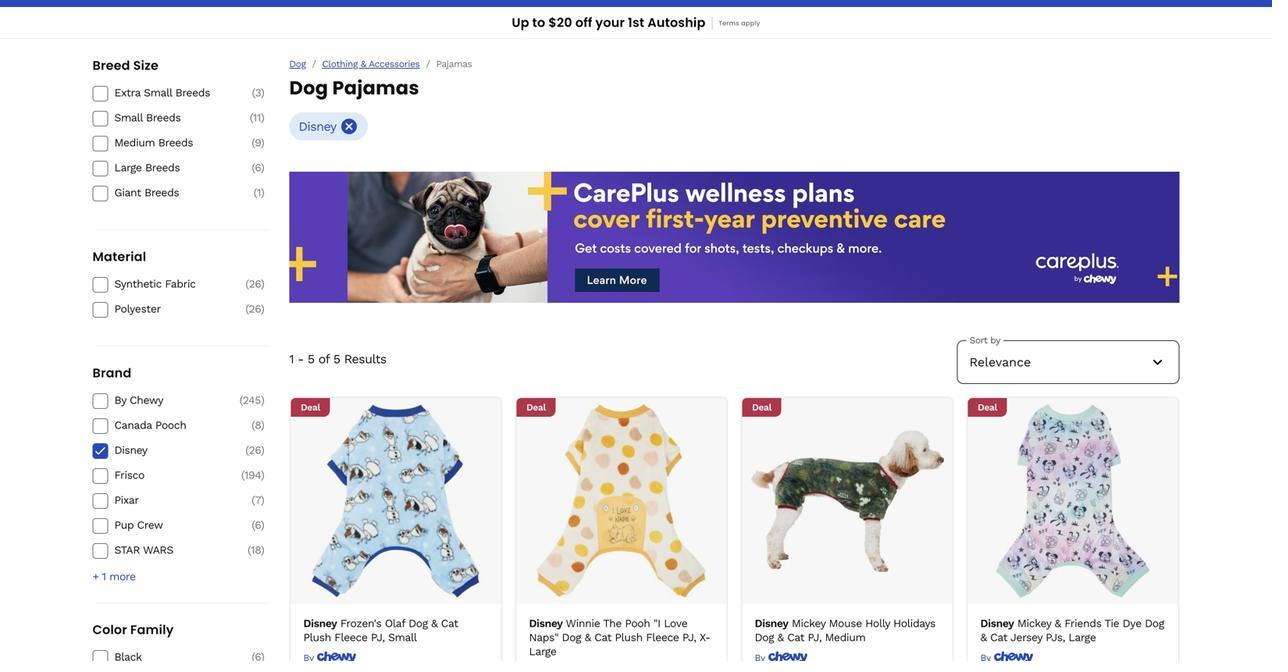 Task type: locate. For each thing, give the bounding box(es) containing it.
cat
[[441, 618, 458, 631], [595, 632, 612, 645], [788, 632, 805, 645], [991, 632, 1008, 645]]

1 horizontal spatial pajamas
[[436, 59, 472, 70]]

pjs,
[[1046, 632, 1066, 645]]

) for small breeds
[[261, 111, 264, 124]]

frozen's olaf dog & cat plush fleece pj, small
[[304, 618, 458, 645]]

) for extra small breeds
[[261, 86, 264, 99]]

194
[[245, 469, 261, 482]]

1 horizontal spatial plush
[[615, 632, 643, 645]]

2 5 from the left
[[333, 352, 340, 367]]

1 fleece from the left
[[335, 632, 368, 645]]

10 ) from the top
[[261, 444, 264, 457]]

1 horizontal spatial pj,
[[683, 632, 697, 645]]

large up giant
[[114, 161, 142, 174]]

13 ) from the top
[[261, 519, 264, 532]]

pixar
[[114, 494, 139, 507]]

mickey inside the mickey & friends tie dye dog & cat jersey pjs, large
[[1018, 618, 1052, 631]]

2 fleece from the left
[[646, 632, 679, 645]]

) for giant breeds
[[261, 186, 264, 199]]

breeds up small breeds link
[[176, 86, 210, 99]]

)
[[261, 86, 264, 99], [261, 111, 264, 124], [261, 136, 264, 149], [261, 161, 264, 174], [261, 186, 264, 199], [261, 278, 264, 291], [261, 303, 264, 316], [261, 394, 264, 407], [261, 419, 264, 432], [261, 444, 264, 457], [261, 469, 264, 482], [261, 494, 264, 507], [261, 519, 264, 532], [261, 544, 264, 557]]

6 for large breeds
[[255, 161, 261, 174]]

mickey for jersey
[[1018, 618, 1052, 631]]

frisco link
[[114, 469, 225, 483]]

) for large breeds
[[261, 161, 264, 174]]

1 right +
[[102, 571, 106, 584]]

26
[[249, 278, 261, 291], [249, 303, 261, 316], [249, 444, 261, 457]]

star
[[114, 544, 140, 557]]

mickey
[[792, 618, 826, 631], [1018, 618, 1052, 631]]

( 1 )
[[254, 186, 264, 199]]

pj, for dog
[[808, 632, 822, 645]]

fleece down the frozen's
[[335, 632, 368, 645]]

2 6 from the top
[[255, 519, 261, 532]]

9
[[255, 136, 261, 149]]

small
[[144, 86, 172, 99], [114, 111, 143, 124], [388, 632, 417, 645]]

0 horizontal spatial chewy image
[[317, 652, 356, 662]]

1 horizontal spatial small
[[144, 86, 172, 99]]

( for medium breeds
[[252, 136, 255, 149]]

synthetic fabric
[[114, 278, 196, 291]]

0 horizontal spatial mickey
[[792, 618, 826, 631]]

disney left the remove element
[[299, 119, 337, 134]]

medium inside 'link'
[[114, 136, 155, 149]]

3 26 from the top
[[249, 444, 261, 457]]

0 vertical spatial large
[[114, 161, 142, 174]]

large breeds
[[114, 161, 180, 174]]

2 vertical spatial 1
[[102, 571, 106, 584]]

& down 'winnie'
[[585, 632, 591, 645]]

chewy image down jersey
[[994, 652, 1034, 662]]

0 vertical spatial 26
[[249, 278, 261, 291]]

pup crew
[[114, 519, 163, 532]]

fleece down the "i
[[646, 632, 679, 645]]

0 vertical spatial ( 6 )
[[252, 161, 264, 174]]

synthetic
[[114, 278, 162, 291]]

( for by chewy
[[240, 394, 243, 407]]

6 ) from the top
[[261, 278, 264, 291]]

mickey left mouse
[[792, 618, 826, 631]]

( 6 ) down ( 9 )
[[252, 161, 264, 174]]

0 horizontal spatial pajamas
[[333, 75, 420, 101]]

) for by chewy
[[261, 394, 264, 407]]

& inside frozen's olaf dog & cat plush fleece pj, small
[[431, 618, 438, 631]]

(
[[252, 86, 255, 99], [250, 111, 253, 124], [252, 136, 255, 149], [252, 161, 255, 174], [254, 186, 257, 199], [246, 278, 249, 291], [246, 303, 249, 316], [240, 394, 243, 407], [252, 419, 255, 432], [246, 444, 249, 457], [241, 469, 245, 482], [252, 494, 255, 507], [252, 519, 255, 532], [248, 544, 251, 557]]

pj, inside frozen's olaf dog & cat plush fleece pj, small
[[371, 632, 385, 645]]

0 vertical spatial ( 26 )
[[246, 278, 264, 291]]

pajamas right accessories at the top left
[[436, 59, 472, 70]]

1 horizontal spatial fleece
[[646, 632, 679, 645]]

naps"
[[529, 632, 559, 645]]

clothing
[[322, 59, 358, 70]]

dog left the clothing
[[289, 59, 306, 70]]

1 vertical spatial ( 6 )
[[252, 519, 264, 532]]

2 chewy image from the left
[[768, 652, 808, 662]]

1 vertical spatial 6
[[255, 519, 261, 532]]

mickey inside mickey mouse holly holidays dog & cat pj, medium
[[792, 618, 826, 631]]

pj, for cat
[[371, 632, 385, 645]]

( 6 ) down ( 7 )
[[252, 519, 264, 532]]

-
[[298, 352, 304, 367]]

breeds down extra small breeds
[[146, 111, 181, 124]]

3 deal from the left
[[753, 402, 772, 413]]

) for pixar
[[261, 494, 264, 507]]

0 horizontal spatial 1
[[102, 571, 106, 584]]

deal for mickey mouse holly holidays dog & cat pj, medium
[[753, 402, 772, 413]]

6 for pup crew
[[255, 519, 261, 532]]

pj,
[[371, 632, 385, 645], [683, 632, 697, 645], [808, 632, 822, 645]]

dog right dye
[[1146, 618, 1165, 631]]

0 horizontal spatial fleece
[[335, 632, 368, 645]]

9 ) from the top
[[261, 419, 264, 432]]

1 ( 6 ) from the top
[[252, 161, 264, 174]]

giant breeds
[[114, 186, 179, 199]]

( for synthetic fabric
[[246, 278, 249, 291]]

holidays
[[894, 618, 936, 631]]

1 pj, from the left
[[371, 632, 385, 645]]

) for disney
[[261, 444, 264, 457]]

1 horizontal spatial large
[[529, 646, 557, 659]]

1 plush from the left
[[304, 632, 331, 645]]

1 for more
[[102, 571, 106, 584]]

disney for mickey & friends tie dye dog & cat jersey pjs, large
[[981, 618, 1015, 631]]

2 mickey from the left
[[1018, 618, 1052, 631]]

1 horizontal spatial medium
[[826, 632, 866, 645]]

1st
[[628, 14, 645, 31]]

) for star wars
[[261, 544, 264, 557]]

medium down mouse
[[826, 632, 866, 645]]

star wars link
[[114, 544, 225, 558]]

disney frozen's olaf dog & cat plush fleece pj, small image
[[299, 405, 493, 599]]

up
[[512, 14, 530, 31]]

2 vertical spatial ( 26 )
[[246, 444, 264, 457]]

breeds down medium breeds 'link'
[[145, 161, 180, 174]]

dog
[[289, 59, 306, 70], [289, 75, 328, 101], [409, 618, 428, 631], [1146, 618, 1165, 631], [562, 632, 582, 645], [755, 632, 774, 645]]

2 ) from the top
[[261, 111, 264, 124]]

1 mickey from the left
[[792, 618, 826, 631]]

pajamas down the clothing & accessories
[[333, 75, 420, 101]]

"i
[[654, 618, 661, 631]]

3 pj, from the left
[[808, 632, 822, 645]]

0 horizontal spatial pj,
[[371, 632, 385, 645]]

0 horizontal spatial large
[[114, 161, 142, 174]]

2 horizontal spatial chewy image
[[994, 652, 1034, 662]]

26 for disney
[[249, 444, 261, 457]]

3 chewy image from the left
[[994, 652, 1034, 662]]

1 horizontal spatial 5
[[333, 352, 340, 367]]

cat inside mickey mouse holly holidays dog & cat pj, medium
[[788, 632, 805, 645]]

1 vertical spatial 1
[[289, 352, 294, 367]]

terms
[[719, 19, 740, 28]]

breed
[[93, 57, 130, 74]]

$20
[[549, 14, 573, 31]]

of
[[319, 352, 330, 367]]

site banner
[[0, 0, 1273, 39]]

( 26 ) for disney
[[246, 444, 264, 457]]

mickey up jersey
[[1018, 618, 1052, 631]]

4 ) from the top
[[261, 161, 264, 174]]

results
[[344, 352, 387, 367]]

apply
[[742, 19, 761, 28]]

3 ) from the top
[[261, 136, 264, 149]]

small down extra
[[114, 111, 143, 124]]

by chewy
[[114, 394, 163, 407]]

large down naps"
[[529, 646, 557, 659]]

extra
[[114, 86, 140, 99]]

medium breeds
[[114, 136, 193, 149]]

1 vertical spatial ( 26 )
[[246, 303, 264, 316]]

+ 1 more
[[93, 571, 136, 584]]

winnie the pooh "i love naps" dog & cat plush fleece pj, x- large
[[529, 618, 711, 659]]

) for pup crew
[[261, 519, 264, 532]]

pj, inside winnie the pooh "i love naps" dog & cat plush fleece pj, x- large
[[683, 632, 697, 645]]

0 vertical spatial 6
[[255, 161, 261, 174]]

0 vertical spatial 1
[[257, 186, 261, 199]]

off
[[576, 14, 593, 31]]

5 ) from the top
[[261, 186, 264, 199]]

dog right x-
[[755, 632, 774, 645]]

1 down ( 9 )
[[257, 186, 261, 199]]

( for large breeds
[[252, 161, 255, 174]]

18
[[251, 544, 261, 557]]

5 right of
[[333, 352, 340, 367]]

small down olaf
[[388, 632, 417, 645]]

8
[[255, 419, 261, 432]]

0 vertical spatial medium
[[114, 136, 155, 149]]

7 ) from the top
[[261, 303, 264, 316]]

2 26 from the top
[[249, 303, 261, 316]]

disney
[[299, 119, 337, 134], [114, 444, 147, 457], [304, 618, 337, 631], [529, 618, 563, 631], [755, 618, 789, 631], [981, 618, 1015, 631]]

terms apply
[[719, 19, 761, 28]]

disney up naps"
[[529, 618, 563, 631]]

( for polyester
[[246, 303, 249, 316]]

3 ( 26 ) from the top
[[246, 444, 264, 457]]

chewy image down mickey mouse holly holidays dog & cat pj, medium
[[768, 652, 808, 662]]

2 ( 6 ) from the top
[[252, 519, 264, 532]]

polyester link
[[114, 302, 225, 316]]

pajamas
[[436, 59, 472, 70], [333, 75, 420, 101]]

2 horizontal spatial large
[[1069, 632, 1097, 645]]

2 horizontal spatial 1
[[289, 352, 294, 367]]

fleece inside frozen's olaf dog & cat plush fleece pj, small
[[335, 632, 368, 645]]

1 chewy image from the left
[[317, 652, 356, 662]]

medium inside mickey mouse holly holidays dog & cat pj, medium
[[826, 632, 866, 645]]

1 horizontal spatial chewy image
[[768, 652, 808, 662]]

( 6 ) for large breeds
[[252, 161, 264, 174]]

14 ) from the top
[[261, 544, 264, 557]]

giant
[[114, 186, 141, 199]]

245
[[243, 394, 261, 407]]

( 194 )
[[241, 469, 264, 482]]

& right x-
[[778, 632, 784, 645]]

1 6 from the top
[[255, 161, 261, 174]]

deal
[[301, 402, 320, 413], [527, 402, 546, 413], [753, 402, 772, 413], [978, 402, 998, 413]]

careplus wellness plans cover first year preventative care. get costs covered for shots, tests, check ups and more. learn more. image
[[289, 172, 1180, 303]]

1 vertical spatial medium
[[826, 632, 866, 645]]

holly
[[866, 618, 891, 631]]

plush
[[304, 632, 331, 645], [615, 632, 643, 645]]

dog down 'winnie'
[[562, 632, 582, 645]]

your
[[596, 14, 625, 31]]

( for small breeds
[[250, 111, 253, 124]]

remove element
[[340, 117, 358, 136]]

breeds down small breeds link
[[158, 136, 193, 149]]

5
[[308, 352, 315, 367], [333, 352, 340, 367]]

small up the small breeds
[[144, 86, 172, 99]]

12 ) from the top
[[261, 494, 264, 507]]

( 26 ) for polyester
[[246, 303, 264, 316]]

love
[[664, 618, 688, 631]]

1 deal from the left
[[301, 402, 320, 413]]

1 ( 26 ) from the top
[[246, 278, 264, 291]]

1 vertical spatial 26
[[249, 303, 261, 316]]

to
[[533, 14, 546, 31]]

cat inside winnie the pooh "i love naps" dog & cat plush fleece pj, x- large
[[595, 632, 612, 645]]

& right the clothing
[[361, 59, 366, 70]]

menu image
[[154, 0, 176, 7]]

& right olaf
[[431, 618, 438, 631]]

small breeds link
[[114, 111, 225, 125]]

6 down 9
[[255, 161, 261, 174]]

2 horizontal spatial small
[[388, 632, 417, 645]]

7
[[255, 494, 261, 507]]

6 down ( 7 )
[[255, 519, 261, 532]]

1 vertical spatial large
[[1069, 632, 1097, 645]]

5 right -
[[308, 352, 315, 367]]

breeds down large breeds 'link'
[[145, 186, 179, 199]]

4 deal from the left
[[978, 402, 998, 413]]

chewy image down the frozen's
[[317, 652, 356, 662]]

& left jersey
[[981, 632, 987, 645]]

1 26 from the top
[[249, 278, 261, 291]]

) for synthetic fabric
[[261, 278, 264, 291]]

pj, inside mickey mouse holly holidays dog & cat pj, medium
[[808, 632, 822, 645]]

plush inside winnie the pooh "i love naps" dog & cat plush fleece pj, x- large
[[615, 632, 643, 645]]

2 horizontal spatial pj,
[[808, 632, 822, 645]]

2 vertical spatial small
[[388, 632, 417, 645]]

mouse
[[829, 618, 862, 631]]

( 26 )
[[246, 278, 264, 291], [246, 303, 264, 316], [246, 444, 264, 457]]

fleece inside winnie the pooh "i love naps" dog & cat plush fleece pj, x- large
[[646, 632, 679, 645]]

2 vertical spatial 26
[[249, 444, 261, 457]]

disney up jersey
[[981, 618, 1015, 631]]

( 18 )
[[248, 544, 264, 557]]

11 ) from the top
[[261, 469, 264, 482]]

) for polyester
[[261, 303, 264, 316]]

0 vertical spatial pajamas
[[436, 59, 472, 70]]

11
[[253, 111, 261, 124]]

2 ( 26 ) from the top
[[246, 303, 264, 316]]

large inside winnie the pooh "i love naps" dog & cat plush fleece pj, x- large
[[529, 646, 557, 659]]

1 ) from the top
[[261, 86, 264, 99]]

large down "friends"
[[1069, 632, 1097, 645]]

2 pj, from the left
[[683, 632, 697, 645]]

more
[[109, 571, 136, 584]]

disney left the frozen's
[[304, 618, 337, 631]]

1 horizontal spatial 1
[[257, 186, 261, 199]]

8 ) from the top
[[261, 394, 264, 407]]

disney mickey mouse holly holidays dog & cat pj, medium image
[[751, 405, 945, 599]]

0 horizontal spatial plush
[[304, 632, 331, 645]]

0 horizontal spatial medium
[[114, 136, 155, 149]]

1 vertical spatial small
[[114, 111, 143, 124]]

mickey for medium
[[792, 618, 826, 631]]

0 vertical spatial small
[[144, 86, 172, 99]]

disney left mouse
[[755, 618, 789, 631]]

2 plush from the left
[[615, 632, 643, 645]]

6
[[255, 161, 261, 174], [255, 519, 261, 532]]

1 horizontal spatial mickey
[[1018, 618, 1052, 631]]

breed size
[[93, 57, 159, 74]]

& inside mickey mouse holly holidays dog & cat pj, medium
[[778, 632, 784, 645]]

fleece
[[335, 632, 368, 645], [646, 632, 679, 645]]

chewy image
[[317, 652, 356, 662], [768, 652, 808, 662], [994, 652, 1034, 662]]

1 left -
[[289, 352, 294, 367]]

0 horizontal spatial 5
[[308, 352, 315, 367]]

2 vertical spatial large
[[529, 646, 557, 659]]

dog right olaf
[[409, 618, 428, 631]]

disney button
[[289, 113, 368, 141]]

medium up large breeds
[[114, 136, 155, 149]]

dog inside the mickey & friends tie dye dog & cat jersey pjs, large
[[1146, 618, 1165, 631]]

clothing & accessories link
[[322, 58, 420, 70]]



Task type: describe. For each thing, give the bounding box(es) containing it.
canada
[[114, 419, 152, 432]]

by
[[114, 394, 126, 407]]

( for disney
[[246, 444, 249, 457]]

) for canada pooch
[[261, 419, 264, 432]]

deal for frozen's olaf dog & cat plush fleece pj, small
[[301, 402, 320, 413]]

giant breeds link
[[114, 186, 225, 200]]

dye
[[1123, 618, 1142, 631]]

& up pjs, on the right bottom of the page
[[1055, 618, 1062, 631]]

3
[[255, 86, 261, 99]]

canada pooch link
[[114, 419, 225, 433]]

wars
[[143, 544, 173, 557]]

accessories
[[369, 59, 420, 70]]

) for medium breeds
[[261, 136, 264, 149]]

( 7 )
[[252, 494, 264, 507]]

star wars
[[114, 544, 173, 557]]

& inside winnie the pooh "i love naps" dog & cat plush fleece pj, x- large
[[585, 632, 591, 645]]

large inside 'link'
[[114, 161, 142, 174]]

( 8 )
[[252, 419, 264, 432]]

large breeds link
[[114, 161, 225, 175]]

0 horizontal spatial small
[[114, 111, 143, 124]]

( for giant breeds
[[254, 186, 257, 199]]

2 deal from the left
[[527, 402, 546, 413]]

breeds for small breeds
[[146, 111, 181, 124]]

mickey & friends tie dye dog & cat jersey pjs, large
[[981, 618, 1165, 645]]

winnie
[[566, 618, 600, 631]]

( for canada pooch
[[252, 419, 255, 432]]

canada pooch
[[114, 419, 186, 432]]

dog down dog "link" at the left top
[[289, 75, 328, 101]]

brand
[[93, 365, 132, 382]]

medium breeds link
[[114, 136, 225, 150]]

1 vertical spatial pajamas
[[333, 75, 420, 101]]

26 for polyester
[[249, 303, 261, 316]]

( 9 )
[[252, 136, 264, 149]]

( 6 ) for pup crew
[[252, 519, 264, 532]]

olaf
[[385, 618, 405, 631]]

pooch
[[155, 419, 186, 432]]

extra small breeds link
[[114, 86, 225, 100]]

disney mickey & friends tie dye dog & cat jersey pjs, large image
[[977, 405, 1170, 599]]

dog inside frozen's olaf dog & cat plush fleece pj, small
[[409, 618, 428, 631]]

color family
[[93, 622, 174, 639]]

large inside the mickey & friends tie dye dog & cat jersey pjs, large
[[1069, 632, 1097, 645]]

( for frisco
[[241, 469, 245, 482]]

x-
[[700, 632, 711, 645]]

( 245 )
[[240, 394, 264, 407]]

+
[[93, 571, 99, 584]]

the
[[603, 618, 622, 631]]

disney up frisco
[[114, 444, 147, 457]]

small inside frozen's olaf dog & cat plush fleece pj, small
[[388, 632, 417, 645]]

( for star wars
[[248, 544, 251, 557]]

clothing & accessories
[[322, 59, 420, 70]]

disney winnie the pooh "i love naps" dog & cat plush fleece pj, x-large image
[[525, 405, 719, 599]]

family
[[130, 622, 174, 639]]

dog inside winnie the pooh "i love naps" dog & cat plush fleece pj, x- large
[[562, 632, 582, 645]]

autoship
[[648, 14, 706, 31]]

frisco
[[114, 469, 145, 482]]

small breeds
[[114, 111, 181, 124]]

disney link
[[114, 444, 225, 458]]

remove image
[[340, 117, 358, 136]]

material
[[93, 248, 146, 266]]

cat inside the mickey & friends tie dye dog & cat jersey pjs, large
[[991, 632, 1008, 645]]

tie
[[1105, 618, 1120, 631]]

breeds for giant breeds
[[145, 186, 179, 199]]

color
[[93, 622, 127, 639]]

pup
[[114, 519, 134, 532]]

) for frisco
[[261, 469, 264, 482]]

mickey mouse holly holidays dog & cat pj, medium
[[755, 618, 936, 645]]

synthetic fabric link
[[114, 277, 225, 291]]

crew
[[137, 519, 163, 532]]

dog pajamas
[[289, 75, 420, 101]]

disney for winnie the pooh "i love naps" dog & cat plush fleece pj, x- large
[[529, 618, 563, 631]]

breeds for large breeds
[[145, 161, 180, 174]]

breeds for medium breeds
[[158, 136, 193, 149]]

polyester
[[114, 303, 161, 316]]

size
[[133, 57, 159, 74]]

1 5 from the left
[[308, 352, 315, 367]]

chewy
[[130, 394, 163, 407]]

( for extra small breeds
[[252, 86, 255, 99]]

( for pixar
[[252, 494, 255, 507]]

26 for synthetic fabric
[[249, 278, 261, 291]]

( for pup crew
[[252, 519, 255, 532]]

pooh
[[625, 618, 651, 631]]

plush inside frozen's olaf dog & cat plush fleece pj, small
[[304, 632, 331, 645]]

by chewy link
[[114, 394, 225, 408]]

pixar link
[[114, 494, 225, 508]]

1 for )
[[257, 186, 261, 199]]

cat inside frozen's olaf dog & cat plush fleece pj, small
[[441, 618, 458, 631]]

extra small breeds
[[114, 86, 210, 99]]

disney inside button
[[299, 119, 337, 134]]

deal for mickey & friends tie dye dog & cat jersey pjs, large
[[978, 402, 998, 413]]

disney for mickey mouse holly holidays dog & cat pj, medium
[[755, 618, 789, 631]]

jersey
[[1011, 632, 1043, 645]]

chewy image for fleece
[[317, 652, 356, 662]]

up to $20 off your 1st autoship
[[512, 14, 706, 31]]

frozen's
[[341, 618, 382, 631]]

fabric
[[165, 278, 196, 291]]

( 3 )
[[252, 86, 264, 99]]

( 26 ) for synthetic fabric
[[246, 278, 264, 291]]

( 11 )
[[250, 111, 264, 124]]

chewy image for &
[[994, 652, 1034, 662]]

dog link
[[289, 58, 306, 70]]

dog inside mickey mouse holly holidays dog & cat pj, medium
[[755, 632, 774, 645]]

chewy image for cat
[[768, 652, 808, 662]]

disney for frozen's olaf dog & cat plush fleece pj, small
[[304, 618, 337, 631]]



Task type: vqa. For each thing, say whether or not it's contained in the screenshot.
4th Deal from left
yes



